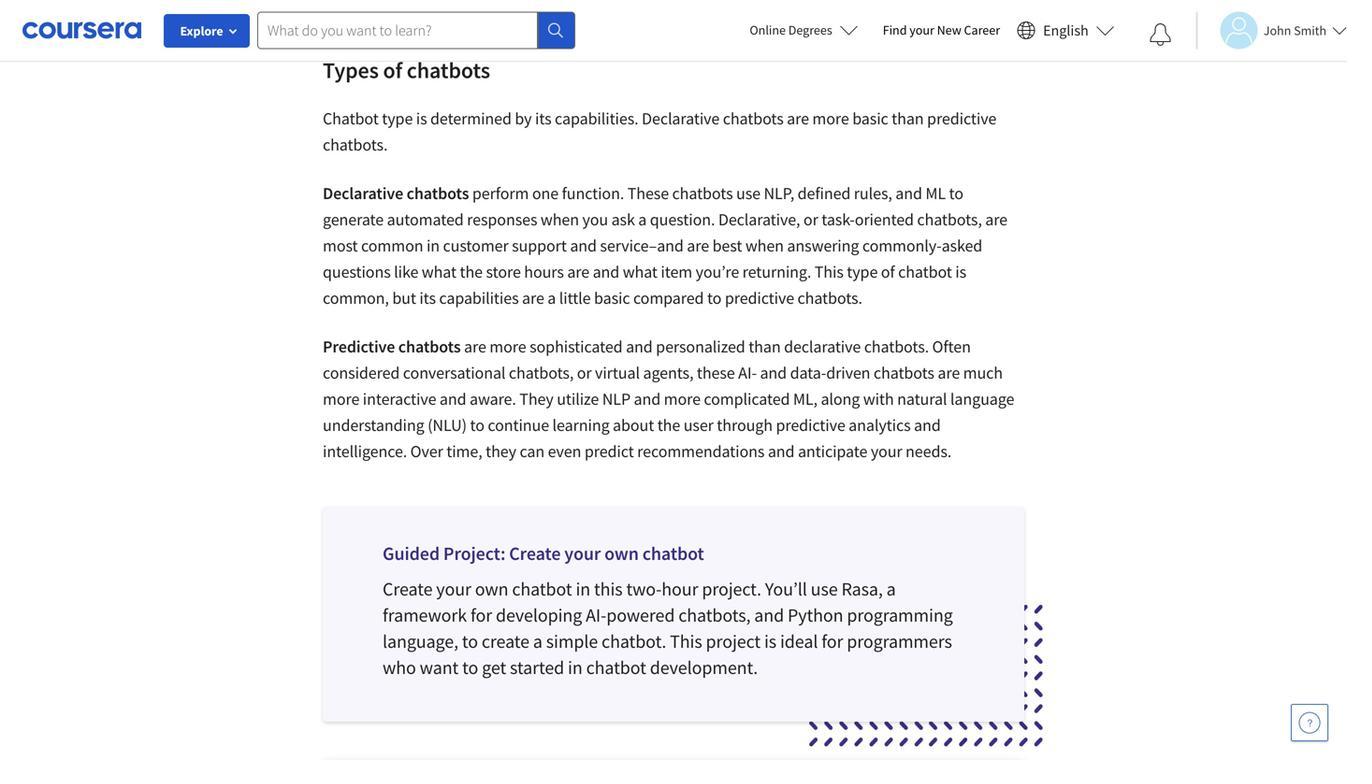 Task type: locate. For each thing, give the bounding box(es) containing it.
capabilities.
[[555, 108, 639, 129]]

None search field
[[257, 12, 575, 49]]

chatbots, inside 'create your own chatbot in this two-hour project. you'll use rasa, a framework for developing ai-powered chatbots, and python programming language, to create a simple chatbot. this project is ideal for programmers who want to get started in chatbot development.'
[[679, 604, 751, 627]]

ai-
[[738, 363, 757, 384], [586, 604, 607, 627]]

1 horizontal spatial create
[[509, 542, 561, 566]]

0 vertical spatial its
[[535, 108, 552, 129]]

store
[[486, 262, 521, 283]]

is inside perform one function. these chatbots use nlp, defined rules, and ml to generate automated responses when you ask a question. declarative, or task-oriented chatbots, are most common in customer support and service–and are best when answering commonly-asked questions like what the store hours are and what item you're returning. this type of chatbot is common, but its capabilities are a little basic compared to predictive chatbots.
[[956, 262, 967, 283]]

0 horizontal spatial ai-
[[586, 604, 607, 627]]

1 horizontal spatial chatbots,
[[679, 604, 751, 627]]

1 horizontal spatial of
[[881, 262, 895, 283]]

1 vertical spatial in
[[576, 578, 591, 601]]

1 vertical spatial for
[[822, 630, 843, 654]]

0 vertical spatial chatbots.
[[323, 134, 388, 155]]

chatbots, up they on the left of page
[[509, 363, 574, 384]]

2 horizontal spatial is
[[956, 262, 967, 283]]

rules,
[[854, 183, 892, 204]]

1 horizontal spatial this
[[815, 262, 844, 283]]

chatbots
[[407, 56, 490, 84], [723, 108, 784, 129], [407, 183, 469, 204], [672, 183, 733, 204], [398, 336, 461, 357], [874, 363, 935, 384]]

a right ask
[[638, 209, 647, 230]]

type right chatbot
[[382, 108, 413, 129]]

chatbots. up driven
[[864, 336, 929, 357]]

0 vertical spatial or
[[804, 209, 819, 230]]

0 vertical spatial chatbots,
[[917, 209, 982, 230]]

your up framework
[[436, 578, 471, 601]]

What do you want to learn? text field
[[257, 12, 538, 49]]

predict
[[585, 441, 634, 462]]

basic right the 'little'
[[594, 288, 630, 309]]

the down customer
[[460, 262, 483, 283]]

chatbots up conversational
[[398, 336, 461, 357]]

this inside perform one function. these chatbots use nlp, defined rules, and ml to generate automated responses when you ask a question. declarative, or task-oriented chatbots, are most common in customer support and service–and are best when answering commonly-asked questions like what the store hours are and what item you're returning. this type of chatbot is common, but its capabilities are a little basic compared to predictive chatbots.
[[815, 262, 844, 283]]

0 vertical spatial in
[[427, 235, 440, 256]]

1 vertical spatial this
[[670, 630, 702, 654]]

ai- inside 'create your own chatbot in this two-hour project. you'll use rasa, a framework for developing ai-powered chatbots, and python programming language, to create a simple chatbot. this project is ideal for programmers who want to get started in chatbot development.'
[[586, 604, 607, 627]]

chatbots up the natural
[[874, 363, 935, 384]]

most
[[323, 235, 358, 256]]

defined
[[798, 183, 851, 204]]

they
[[520, 389, 554, 410]]

when down one
[[541, 209, 579, 230]]

are more sophisticated and personalized than declarative chatbots. often considered conversational chatbots, or virtual agents, these ai- and data-driven chatbots are much more interactive and aware. they utilize nlp and more complicated ml, along with natural language understanding (nlu) to continue learning about the user through predictive analytics and intelligence. over time, they can even predict recommendations and anticipate your needs.
[[323, 336, 1015, 462]]

use inside perform one function. these chatbots use nlp, defined rules, and ml to generate automated responses when you ask a question. declarative, or task-oriented chatbots, are most common in customer support and service–and are best when answering commonly-asked questions like what the store hours are and what item you're returning. this type of chatbot is common, but its capabilities are a little basic compared to predictive chatbots.
[[736, 183, 761, 204]]

chatbots. down chatbot
[[323, 134, 388, 155]]

0 vertical spatial ai-
[[738, 363, 757, 384]]

1 horizontal spatial is
[[764, 630, 777, 654]]

1 vertical spatial declarative
[[323, 183, 403, 204]]

are
[[787, 108, 809, 129], [986, 209, 1008, 230], [687, 235, 709, 256], [567, 262, 590, 283], [522, 288, 544, 309], [464, 336, 486, 357], [938, 363, 960, 384]]

1 vertical spatial its
[[420, 288, 436, 309]]

questions
[[323, 262, 391, 283]]

about
[[613, 415, 654, 436]]

0 vertical spatial create
[[509, 542, 561, 566]]

1 vertical spatial chatbots,
[[509, 363, 574, 384]]

ai- up complicated
[[738, 363, 757, 384]]

0 horizontal spatial the
[[460, 262, 483, 283]]

2 vertical spatial predictive
[[776, 415, 846, 436]]

0 horizontal spatial when
[[541, 209, 579, 230]]

basic up rules,
[[853, 108, 889, 129]]

help center image
[[1299, 712, 1321, 735]]

2 vertical spatial chatbots,
[[679, 604, 751, 627]]

1 vertical spatial when
[[746, 235, 784, 256]]

recommendations
[[637, 441, 765, 462]]

declarative up these
[[642, 108, 720, 129]]

question.
[[650, 209, 715, 230]]

use up python
[[811, 578, 838, 601]]

chatbots, up the asked
[[917, 209, 982, 230]]

0 vertical spatial own
[[605, 542, 639, 566]]

a up programming
[[887, 578, 896, 601]]

chatbots,
[[917, 209, 982, 230], [509, 363, 574, 384], [679, 604, 751, 627]]

function.
[[562, 183, 624, 204]]

these
[[628, 183, 669, 204]]

0 horizontal spatial own
[[475, 578, 509, 601]]

own up this
[[605, 542, 639, 566]]

0 vertical spatial is
[[416, 108, 427, 129]]

1 vertical spatial type
[[847, 262, 878, 283]]

1 vertical spatial or
[[577, 363, 592, 384]]

1 vertical spatial own
[[475, 578, 509, 601]]

0 horizontal spatial create
[[383, 578, 433, 601]]

this down "answering" at the right top of page
[[815, 262, 844, 283]]

chatbots, down project.
[[679, 604, 751, 627]]

of down "commonly-"
[[881, 262, 895, 283]]

0 vertical spatial when
[[541, 209, 579, 230]]

predictive inside perform one function. these chatbots use nlp, defined rules, and ml to generate automated responses when you ask a question. declarative, or task-oriented chatbots, are most common in customer support and service–and are best when answering commonly-asked questions like what the store hours are and what item you're returning. this type of chatbot is common, but its capabilities are a little basic compared to predictive chatbots.
[[725, 288, 794, 309]]

your right find on the top of page
[[910, 22, 935, 38]]

a left the 'little'
[[548, 288, 556, 309]]

1 what from the left
[[422, 262, 457, 283]]

conversational
[[403, 363, 506, 384]]

1 horizontal spatial declarative
[[642, 108, 720, 129]]

aware.
[[470, 389, 516, 410]]

0 horizontal spatial for
[[471, 604, 492, 627]]

in down simple
[[568, 656, 583, 680]]

predictive chatbots
[[323, 336, 464, 357]]

hour
[[662, 578, 698, 601]]

when down declarative,
[[746, 235, 784, 256]]

predictive up ml
[[927, 108, 997, 129]]

your down 'analytics' at right
[[871, 441, 903, 462]]

and down service–and
[[593, 262, 620, 283]]

responses
[[467, 209, 538, 230]]

0 horizontal spatial or
[[577, 363, 592, 384]]

chatbots up determined
[[407, 56, 490, 84]]

1 vertical spatial than
[[749, 336, 781, 357]]

of
[[383, 56, 402, 84], [881, 262, 895, 283]]

this
[[815, 262, 844, 283], [670, 630, 702, 654]]

answering
[[787, 235, 859, 256]]

perform one function. these chatbots use nlp, defined rules, and ml to generate automated responses when you ask a question. declarative, or task-oriented chatbots, are most common in customer support and service–and are best when answering commonly-asked questions like what the store hours are and what item you're returning. this type of chatbot is common, but its capabilities are a little basic compared to predictive chatbots.
[[323, 183, 1008, 309]]

1 horizontal spatial ai-
[[738, 363, 757, 384]]

for down python
[[822, 630, 843, 654]]

1 vertical spatial create
[[383, 578, 433, 601]]

0 horizontal spatial its
[[420, 288, 436, 309]]

0 vertical spatial predictive
[[927, 108, 997, 129]]

chatbots. inside chatbot type is determined by its capabilities. declarative chatbots are more basic than predictive chatbots.
[[323, 134, 388, 155]]

along
[[821, 389, 860, 410]]

chatbots.
[[323, 134, 388, 155], [798, 288, 863, 309], [864, 336, 929, 357]]

the left user
[[658, 415, 680, 436]]

project
[[706, 630, 761, 654]]

its
[[535, 108, 552, 129], [420, 288, 436, 309]]

0 horizontal spatial declarative
[[323, 183, 403, 204]]

is inside chatbot type is determined by its capabilities. declarative chatbots are more basic than predictive chatbots.
[[416, 108, 427, 129]]

with
[[863, 389, 894, 410]]

or up utilize
[[577, 363, 592, 384]]

0 vertical spatial basic
[[853, 108, 889, 129]]

for up create
[[471, 604, 492, 627]]

0 vertical spatial type
[[382, 108, 413, 129]]

more up aware.
[[490, 336, 526, 357]]

0 vertical spatial use
[[736, 183, 761, 204]]

more down considered
[[323, 389, 360, 410]]

1 horizontal spatial for
[[822, 630, 843, 654]]

nlp,
[[764, 183, 795, 204]]

0 horizontal spatial is
[[416, 108, 427, 129]]

create
[[509, 542, 561, 566], [383, 578, 433, 601]]

declarative up generate
[[323, 183, 403, 204]]

online
[[750, 22, 786, 38]]

1 horizontal spatial its
[[535, 108, 552, 129]]

1 horizontal spatial use
[[811, 578, 838, 601]]

are inside chatbot type is determined by its capabilities. declarative chatbots are more basic than predictive chatbots.
[[787, 108, 809, 129]]

programming
[[847, 604, 953, 627]]

1 horizontal spatial basic
[[853, 108, 889, 129]]

and down you'll
[[754, 604, 784, 627]]

coursera image
[[22, 15, 141, 45]]

your inside 'create your own chatbot in this two-hour project. you'll use rasa, a framework for developing ai-powered chatbots, and python programming language, to create a simple chatbot. this project is ideal for programmers who want to get started in chatbot development.'
[[436, 578, 471, 601]]

own down project: at the bottom of the page
[[475, 578, 509, 601]]

and up virtual
[[626, 336, 653, 357]]

predictive down ml, at the right bottom of the page
[[776, 415, 846, 436]]

chatbot down chatbot.
[[586, 656, 646, 680]]

1 horizontal spatial own
[[605, 542, 639, 566]]

english button
[[1010, 0, 1123, 61]]

chatbots, inside are more sophisticated and personalized than declarative chatbots. often considered conversational chatbots, or virtual agents, these ai- and data-driven chatbots are much more interactive and aware. they utilize nlp and more complicated ml, along with natural language understanding (nlu) to continue learning about the user through predictive analytics and intelligence. over time, they can even predict recommendations and anticipate your needs.
[[509, 363, 574, 384]]

show notifications image
[[1150, 23, 1172, 46]]

chatbots up question.
[[672, 183, 733, 204]]

0 horizontal spatial type
[[382, 108, 413, 129]]

ai- inside are more sophisticated and personalized than declarative chatbots. often considered conversational chatbots, or virtual agents, these ai- and data-driven chatbots are much more interactive and aware. they utilize nlp and more complicated ml, along with natural language understanding (nlu) to continue learning about the user through predictive analytics and intelligence. over time, they can even predict recommendations and anticipate your needs.
[[738, 363, 757, 384]]

find your new career
[[883, 22, 1000, 38]]

utilize
[[557, 389, 599, 410]]

0 horizontal spatial of
[[383, 56, 402, 84]]

1 horizontal spatial than
[[892, 108, 924, 129]]

like
[[394, 262, 419, 283]]

1 vertical spatial predictive
[[725, 288, 794, 309]]

2 vertical spatial chatbots.
[[864, 336, 929, 357]]

nlp
[[602, 389, 631, 410]]

driven
[[827, 363, 871, 384]]

2 horizontal spatial chatbots.
[[864, 336, 929, 357]]

more down agents,
[[664, 389, 701, 410]]

chatbots. up declarative
[[798, 288, 863, 309]]

1 vertical spatial use
[[811, 578, 838, 601]]

1 horizontal spatial type
[[847, 262, 878, 283]]

the
[[460, 262, 483, 283], [658, 415, 680, 436]]

1 vertical spatial chatbots.
[[798, 288, 863, 309]]

0 vertical spatial this
[[815, 262, 844, 283]]

language
[[951, 389, 1015, 410]]

basic
[[853, 108, 889, 129], [594, 288, 630, 309]]

than up rules,
[[892, 108, 924, 129]]

in left this
[[576, 578, 591, 601]]

is left determined
[[416, 108, 427, 129]]

0 horizontal spatial chatbots,
[[509, 363, 574, 384]]

0 horizontal spatial what
[[422, 262, 457, 283]]

and inside 'create your own chatbot in this two-hour project. you'll use rasa, a framework for developing ai-powered chatbots, and python programming language, to create a simple chatbot. this project is ideal for programmers who want to get started in chatbot development.'
[[754, 604, 784, 627]]

to up time,
[[470, 415, 485, 436]]

online degrees
[[750, 22, 833, 38]]

2 horizontal spatial chatbots,
[[917, 209, 982, 230]]

1 vertical spatial basic
[[594, 288, 630, 309]]

2 what from the left
[[623, 262, 658, 283]]

user
[[684, 415, 714, 436]]

basic inside perform one function. these chatbots use nlp, defined rules, and ml to generate automated responses when you ask a question. declarative, or task-oriented chatbots, are most common in customer support and service–and are best when answering commonly-asked questions like what the store hours are and what item you're returning. this type of chatbot is common, but its capabilities are a little basic compared to predictive chatbots.
[[594, 288, 630, 309]]

1 horizontal spatial chatbots.
[[798, 288, 863, 309]]

of down what do you want to learn? 'text field'
[[383, 56, 402, 84]]

create up framework
[[383, 578, 433, 601]]

explore button
[[164, 14, 250, 48]]

than inside are more sophisticated and personalized than declarative chatbots. often considered conversational chatbots, or virtual agents, these ai- and data-driven chatbots are much more interactive and aware. they utilize nlp and more complicated ml, along with natural language understanding (nlu) to continue learning about the user through predictive analytics and intelligence. over time, they can even predict recommendations and anticipate your needs.
[[749, 336, 781, 357]]

1 horizontal spatial what
[[623, 262, 658, 283]]

more up defined
[[813, 108, 849, 129]]

what down service–and
[[623, 262, 658, 283]]

common,
[[323, 288, 389, 309]]

1 vertical spatial is
[[956, 262, 967, 283]]

1 vertical spatial the
[[658, 415, 680, 436]]

0 horizontal spatial use
[[736, 183, 761, 204]]

or left task-
[[804, 209, 819, 230]]

python
[[788, 604, 844, 627]]

anticipate
[[798, 441, 868, 462]]

0 vertical spatial the
[[460, 262, 483, 283]]

its right but in the left of the page
[[420, 288, 436, 309]]

learning
[[553, 415, 610, 436]]

but
[[392, 288, 416, 309]]

john
[[1264, 22, 1292, 39]]

development.
[[650, 656, 758, 680]]

0 horizontal spatial basic
[[594, 288, 630, 309]]

1 horizontal spatial the
[[658, 415, 680, 436]]

and
[[896, 183, 923, 204], [570, 235, 597, 256], [593, 262, 620, 283], [626, 336, 653, 357], [760, 363, 787, 384], [440, 389, 466, 410], [634, 389, 661, 410], [914, 415, 941, 436], [768, 441, 795, 462], [754, 604, 784, 627]]

smith
[[1294, 22, 1327, 39]]

in down automated
[[427, 235, 440, 256]]

task-
[[822, 209, 855, 230]]

0 horizontal spatial this
[[670, 630, 702, 654]]

a up started
[[533, 630, 543, 654]]

declarative
[[642, 108, 720, 129], [323, 183, 403, 204]]

understanding
[[323, 415, 424, 436]]

0 horizontal spatial than
[[749, 336, 781, 357]]

ai- down this
[[586, 604, 607, 627]]

and down conversational
[[440, 389, 466, 410]]

chatbot down "commonly-"
[[898, 262, 952, 283]]

1 horizontal spatial or
[[804, 209, 819, 230]]

type down "answering" at the right top of page
[[847, 262, 878, 283]]

to right ml
[[949, 183, 964, 204]]

0 vertical spatial of
[[383, 56, 402, 84]]

create right project: at the bottom of the page
[[509, 542, 561, 566]]

the inside perform one function. these chatbots use nlp, defined rules, and ml to generate automated responses when you ask a question. declarative, or task-oriented chatbots, are most common in customer support and service–and are best when answering commonly-asked questions like what the store hours are and what item you're returning. this type of chatbot is common, but its capabilities are a little basic compared to predictive chatbots.
[[460, 262, 483, 283]]

chatbot.
[[602, 630, 667, 654]]

what right like
[[422, 262, 457, 283]]

0 horizontal spatial chatbots.
[[323, 134, 388, 155]]

is left ideal
[[764, 630, 777, 654]]

its right by
[[535, 108, 552, 129]]

hours
[[524, 262, 564, 283]]

type
[[382, 108, 413, 129], [847, 262, 878, 283]]

chatbot type is determined by its capabilities. declarative chatbots are more basic than predictive chatbots.
[[323, 108, 997, 155]]

online degrees button
[[735, 9, 874, 51]]

is inside 'create your own chatbot in this two-hour project. you'll use rasa, a framework for developing ai-powered chatbots, and python programming language, to create a simple chatbot. this project is ideal for programmers who want to get started in chatbot development.'
[[764, 630, 777, 654]]

chatbots up nlp,
[[723, 108, 784, 129]]

they
[[486, 441, 517, 462]]

0 vertical spatial declarative
[[642, 108, 720, 129]]

over
[[410, 441, 443, 462]]

capabilities
[[439, 288, 519, 309]]

use up declarative,
[[736, 183, 761, 204]]

0 vertical spatial for
[[471, 604, 492, 627]]

predictive down returning.
[[725, 288, 794, 309]]

1 vertical spatial ai-
[[586, 604, 607, 627]]

1 vertical spatial of
[[881, 262, 895, 283]]

2 vertical spatial is
[[764, 630, 777, 654]]

new
[[937, 22, 962, 38]]

0 vertical spatial than
[[892, 108, 924, 129]]

continue
[[488, 415, 549, 436]]

own
[[605, 542, 639, 566], [475, 578, 509, 601]]

personalized
[[656, 336, 746, 357]]

more
[[813, 108, 849, 129], [490, 336, 526, 357], [323, 389, 360, 410], [664, 389, 701, 410]]

or
[[804, 209, 819, 230], [577, 363, 592, 384]]

than up complicated
[[749, 336, 781, 357]]

complicated
[[704, 389, 790, 410]]

this up development.
[[670, 630, 702, 654]]

is down the asked
[[956, 262, 967, 283]]

determined
[[430, 108, 512, 129]]

chatbot inside perform one function. these chatbots use nlp, defined rules, and ml to generate automated responses when you ask a question. declarative, or task-oriented chatbots, are most common in customer support and service–and are best when answering commonly-asked questions like what the store hours are and what item you're returning. this type of chatbot is common, but its capabilities are a little basic compared to predictive chatbots.
[[898, 262, 952, 283]]

and down through
[[768, 441, 795, 462]]



Task type: describe. For each thing, give the bounding box(es) containing it.
common
[[361, 235, 423, 256]]

considered
[[323, 363, 400, 384]]

predictive inside are more sophisticated and personalized than declarative chatbots. often considered conversational chatbots, or virtual agents, these ai- and data-driven chatbots are much more interactive and aware. they utilize nlp and more complicated ml, along with natural language understanding (nlu) to continue learning about the user through predictive analytics and intelligence. over time, they can even predict recommendations and anticipate your needs.
[[776, 415, 846, 436]]

basic inside chatbot type is determined by its capabilities. declarative chatbots are more basic than predictive chatbots.
[[853, 108, 889, 129]]

declarative
[[784, 336, 861, 357]]

oriented
[[855, 209, 914, 230]]

support
[[512, 235, 567, 256]]

1 horizontal spatial when
[[746, 235, 784, 256]]

your inside are more sophisticated and personalized than declarative chatbots. often considered conversational chatbots, or virtual agents, these ai- and data-driven chatbots are much more interactive and aware. they utilize nlp and more complicated ml, along with natural language understanding (nlu) to continue learning about the user through predictive analytics and intelligence. over time, they can even predict recommendations and anticipate your needs.
[[871, 441, 903, 462]]

create
[[482, 630, 530, 654]]

who
[[383, 656, 416, 680]]

agents,
[[643, 363, 694, 384]]

commonly-
[[863, 235, 942, 256]]

types of chatbots
[[323, 56, 490, 84]]

service–and
[[600, 235, 684, 256]]

use inside 'create your own chatbot in this two-hour project. you'll use rasa, a framework for developing ai-powered chatbots, and python programming language, to create a simple chatbot. this project is ideal for programmers who want to get started in chatbot development.'
[[811, 578, 838, 601]]

chatbots. inside perform one function. these chatbots use nlp, defined rules, and ml to generate automated responses when you ask a question. declarative, or task-oriented chatbots, are most common in customer support and service–and are best when answering commonly-asked questions like what the store hours are and what item you're returning. this type of chatbot is common, but its capabilities are a little basic compared to predictive chatbots.
[[798, 288, 863, 309]]

powered
[[607, 604, 675, 627]]

guided project: create your own chatbot
[[383, 542, 704, 566]]

its inside perform one function. these chatbots use nlp, defined rules, and ml to generate automated responses when you ask a question. declarative, or task-oriented chatbots, are most common in customer support and service–and are best when answering commonly-asked questions like what the store hours are and what item you're returning. this type of chatbot is common, but its capabilities are a little basic compared to predictive chatbots.
[[420, 288, 436, 309]]

than inside chatbot type is determined by its capabilities. declarative chatbots are more basic than predictive chatbots.
[[892, 108, 924, 129]]

in inside perform one function. these chatbots use nlp, defined rules, and ml to generate automated responses when you ask a question. declarative, or task-oriented chatbots, are most common in customer support and service–and are best when answering commonly-asked questions like what the store hours are and what item you're returning. this type of chatbot is common, but its capabilities are a little basic compared to predictive chatbots.
[[427, 235, 440, 256]]

(nlu)
[[428, 415, 467, 436]]

chatbots inside perform one function. these chatbots use nlp, defined rules, and ml to generate automated responses when you ask a question. declarative, or task-oriented chatbots, are most common in customer support and service–and are best when answering commonly-asked questions like what the store hours are and what item you're returning. this type of chatbot is common, but its capabilities are a little basic compared to predictive chatbots.
[[672, 183, 733, 204]]

ai- for than
[[738, 363, 757, 384]]

can
[[520, 441, 545, 462]]

the inside are more sophisticated and personalized than declarative chatbots. often considered conversational chatbots, or virtual agents, these ai- and data-driven chatbots are much more interactive and aware. they utilize nlp and more complicated ml, along with natural language understanding (nlu) to continue learning about the user through predictive analytics and intelligence. over time, they can even predict recommendations and anticipate your needs.
[[658, 415, 680, 436]]

ai- for this
[[586, 604, 607, 627]]

you
[[582, 209, 608, 230]]

chatbot up "developing"
[[512, 578, 572, 601]]

to left create
[[462, 630, 478, 654]]

this inside 'create your own chatbot in this two-hour project. you'll use rasa, a framework for developing ai-powered chatbots, and python programming language, to create a simple chatbot. this project is ideal for programmers who want to get started in chatbot development.'
[[670, 630, 702, 654]]

customer
[[443, 235, 509, 256]]

chatbots up automated
[[407, 183, 469, 204]]

ml
[[926, 183, 946, 204]]

analytics
[[849, 415, 911, 436]]

type inside chatbot type is determined by its capabilities. declarative chatbots are more basic than predictive chatbots.
[[382, 108, 413, 129]]

developing
[[496, 604, 582, 627]]

get
[[482, 656, 506, 680]]

sophisticated
[[530, 336, 623, 357]]

degrees
[[789, 22, 833, 38]]

and left data-
[[760, 363, 787, 384]]

to down you're
[[707, 288, 722, 309]]

little
[[559, 288, 591, 309]]

returning.
[[743, 262, 812, 283]]

to inside are more sophisticated and personalized than declarative chatbots. often considered conversational chatbots, or virtual agents, these ai- and data-driven chatbots are much more interactive and aware. they utilize nlp and more complicated ml, along with natural language understanding (nlu) to continue learning about the user through predictive analytics and intelligence. over time, they can even predict recommendations and anticipate your needs.
[[470, 415, 485, 436]]

ideal
[[780, 630, 818, 654]]

guided
[[383, 542, 440, 566]]

intelligence.
[[323, 441, 407, 462]]

chatbots inside are more sophisticated and personalized than declarative chatbots. often considered conversational chatbots, or virtual agents, these ai- and data-driven chatbots are much more interactive and aware. they utilize nlp and more complicated ml, along with natural language understanding (nlu) to continue learning about the user through predictive analytics and intelligence. over time, they can even predict recommendations and anticipate your needs.
[[874, 363, 935, 384]]

two-
[[626, 578, 662, 601]]

chatbots. inside are more sophisticated and personalized than declarative chatbots. often considered conversational chatbots, or virtual agents, these ai- and data-driven chatbots are much more interactive and aware. they utilize nlp and more complicated ml, along with natural language understanding (nlu) to continue learning about the user through predictive analytics and intelligence. over time, they can even predict recommendations and anticipate your needs.
[[864, 336, 929, 357]]

your up this
[[564, 542, 601, 566]]

started
[[510, 656, 564, 680]]

project.
[[702, 578, 762, 601]]

chatbot up the hour
[[643, 542, 704, 566]]

find your new career link
[[874, 19, 1010, 42]]

predictive inside chatbot type is determined by its capabilities. declarative chatbots are more basic than predictive chatbots.
[[927, 108, 997, 129]]

needs.
[[906, 441, 952, 462]]

you'll
[[765, 578, 807, 601]]

even
[[548, 441, 581, 462]]

of inside perform one function. these chatbots use nlp, defined rules, and ml to generate automated responses when you ask a question. declarative, or task-oriented chatbots, are most common in customer support and service–and are best when answering commonly-asked questions like what the store hours are and what item you're returning. this type of chatbot is common, but its capabilities are a little basic compared to predictive chatbots.
[[881, 262, 895, 283]]

john smith button
[[1197, 12, 1347, 49]]

declarative inside chatbot type is determined by its capabilities. declarative chatbots are more basic than predictive chatbots.
[[642, 108, 720, 129]]

by
[[515, 108, 532, 129]]

language,
[[383, 630, 458, 654]]

type inside perform one function. these chatbots use nlp, defined rules, and ml to generate automated responses when you ask a question. declarative, or task-oriented chatbots, are most common in customer support and service–and are best when answering commonly-asked questions like what the store hours are and what item you're returning. this type of chatbot is common, but its capabilities are a little basic compared to predictive chatbots.
[[847, 262, 878, 283]]

chatbots, inside perform one function. these chatbots use nlp, defined rules, and ml to generate automated responses when you ask a question. declarative, or task-oriented chatbots, are most common in customer support and service–and are best when answering commonly-asked questions like what the store hours are and what item you're returning. this type of chatbot is common, but its capabilities are a little basic compared to predictive chatbots.
[[917, 209, 982, 230]]

career
[[964, 22, 1000, 38]]

types
[[323, 56, 379, 84]]

chatbots inside chatbot type is determined by its capabilities. declarative chatbots are more basic than predictive chatbots.
[[723, 108, 784, 129]]

or inside perform one function. these chatbots use nlp, defined rules, and ml to generate automated responses when you ask a question. declarative, or task-oriented chatbots, are most common in customer support and service–and are best when answering commonly-asked questions like what the store hours are and what item you're returning. this type of chatbot is common, but its capabilities are a little basic compared to predictive chatbots.
[[804, 209, 819, 230]]

want
[[420, 656, 459, 680]]

virtual
[[595, 363, 640, 384]]

automated
[[387, 209, 464, 230]]

declarative,
[[719, 209, 800, 230]]

data-
[[790, 363, 827, 384]]

often
[[932, 336, 971, 357]]

programmers
[[847, 630, 952, 654]]

item
[[661, 262, 693, 283]]

interactive
[[363, 389, 436, 410]]

asked
[[942, 235, 983, 256]]

and left ml
[[896, 183, 923, 204]]

compared
[[633, 288, 704, 309]]

to left get
[[462, 656, 478, 680]]

declarative chatbots
[[323, 183, 472, 204]]

through
[[717, 415, 773, 436]]

one
[[532, 183, 559, 204]]

its inside chatbot type is determined by its capabilities. declarative chatbots are more basic than predictive chatbots.
[[535, 108, 552, 129]]

create your own chatbot in this two-hour project. you'll use rasa, a framework for developing ai-powered chatbots, and python programming language, to create a simple chatbot. this project is ideal for programmers who want to get started in chatbot development.
[[383, 578, 953, 680]]

you're
[[696, 262, 739, 283]]

time,
[[447, 441, 482, 462]]

explore
[[180, 22, 223, 39]]

john smith
[[1264, 22, 1327, 39]]

2 vertical spatial in
[[568, 656, 583, 680]]

create inside 'create your own chatbot in this two-hour project. you'll use rasa, a framework for developing ai-powered chatbots, and python programming language, to create a simple chatbot. this project is ideal for programmers who want to get started in chatbot development.'
[[383, 578, 433, 601]]

best
[[713, 235, 742, 256]]

and up needs.
[[914, 415, 941, 436]]

english
[[1043, 21, 1089, 40]]

or inside are more sophisticated and personalized than declarative chatbots. often considered conversational chatbots, or virtual agents, these ai- and data-driven chatbots are much more interactive and aware. they utilize nlp and more complicated ml, along with natural language understanding (nlu) to continue learning about the user through predictive analytics and intelligence. over time, they can even predict recommendations and anticipate your needs.
[[577, 363, 592, 384]]

chatbot
[[323, 108, 379, 129]]

project:
[[443, 542, 506, 566]]

generate
[[323, 209, 384, 230]]

own inside 'create your own chatbot in this two-hour project. you'll use rasa, a framework for developing ai-powered chatbots, and python programming language, to create a simple chatbot. this project is ideal for programmers who want to get started in chatbot development.'
[[475, 578, 509, 601]]

find
[[883, 22, 907, 38]]

and up about
[[634, 389, 661, 410]]

and down 'you'
[[570, 235, 597, 256]]

more inside chatbot type is determined by its capabilities. declarative chatbots are more basic than predictive chatbots.
[[813, 108, 849, 129]]

framework
[[383, 604, 467, 627]]



Task type: vqa. For each thing, say whether or not it's contained in the screenshot.
the Open
no



